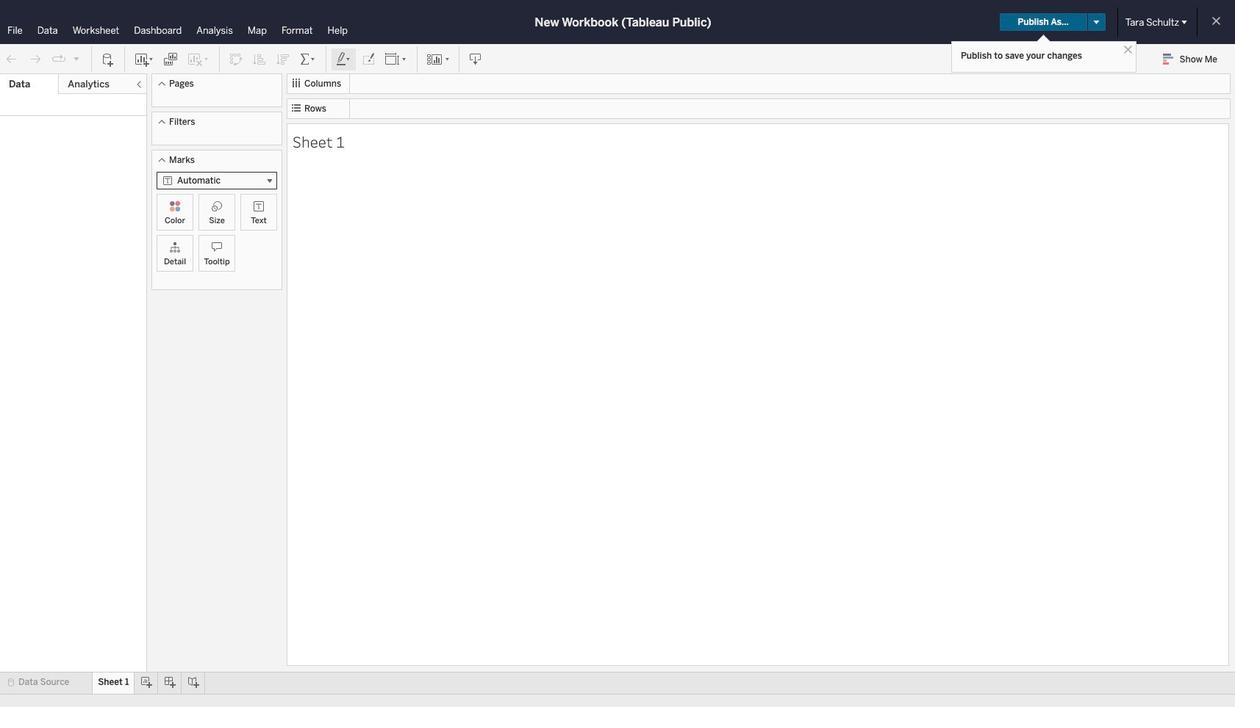 Task type: vqa. For each thing, say whether or not it's contained in the screenshot.
the '3' at the bottom left
no



Task type: describe. For each thing, give the bounding box(es) containing it.
sort ascending image
[[252, 52, 267, 67]]

duplicate image
[[163, 52, 178, 67]]

show/hide cards image
[[426, 52, 450, 67]]

undo image
[[4, 52, 19, 67]]

replay animation image
[[72, 54, 81, 63]]

clear sheet image
[[187, 52, 210, 67]]

new data source image
[[101, 52, 115, 67]]

collapse image
[[135, 80, 143, 89]]

format workbook image
[[361, 52, 376, 67]]

redo image
[[28, 52, 43, 67]]

fit image
[[384, 52, 408, 67]]



Task type: locate. For each thing, give the bounding box(es) containing it.
swap rows and columns image
[[229, 52, 243, 67]]

replay animation image
[[51, 52, 66, 67]]

sort descending image
[[276, 52, 290, 67]]

download image
[[468, 52, 483, 67]]

close image
[[1121, 43, 1135, 57]]

new worksheet image
[[134, 52, 154, 67]]

highlight image
[[335, 52, 352, 67]]

totals image
[[299, 52, 317, 67]]



